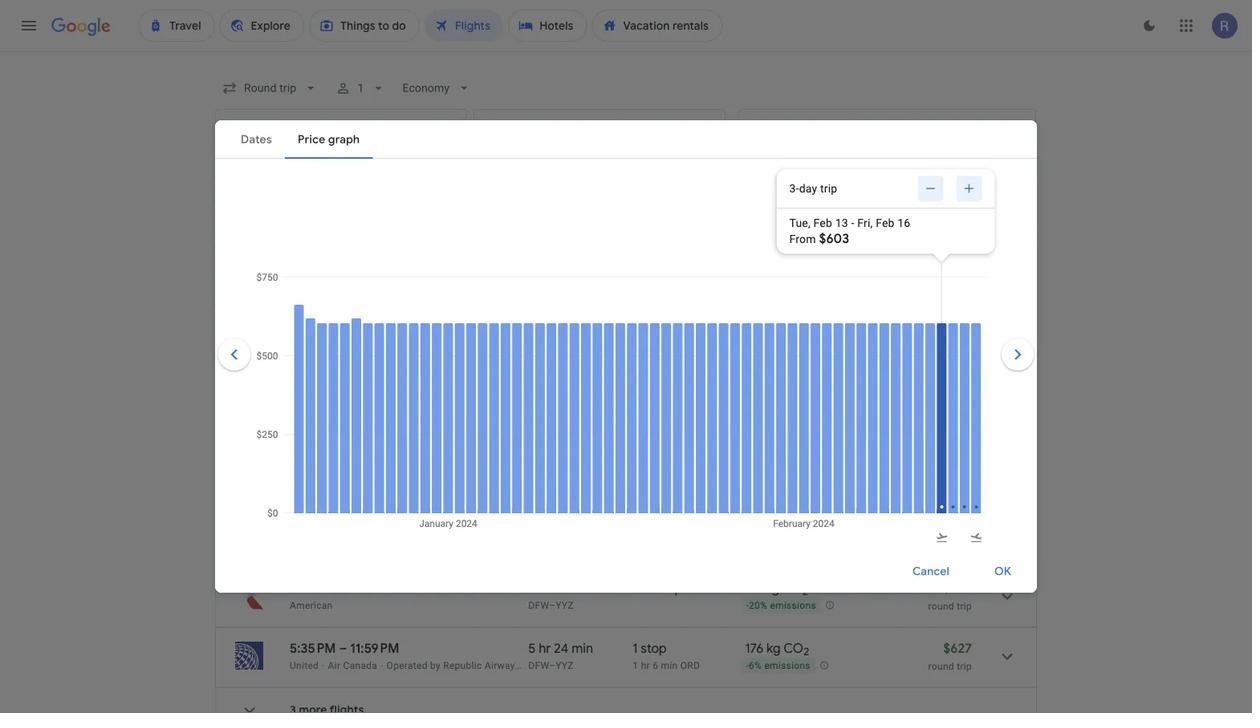 Task type: locate. For each thing, give the bounding box(es) containing it.
Arrival time: 9:11 PM. text field
[[350, 405, 392, 421]]

5 round from the top
[[929, 661, 955, 673]]

0 vertical spatial 3 hr 1 min dfw – yyz
[[529, 345, 584, 375]]

1 vertical spatial american
[[290, 600, 333, 612]]

2 nonstop flight. element from the top
[[633, 405, 683, 424]]

trip inside $627 round trip
[[957, 661, 973, 673]]

2 for 9:11 pm
[[803, 410, 809, 423]]

0 vertical spatial flights
[[329, 279, 376, 300]]

$603 round trip
[[929, 345, 973, 376], [929, 405, 973, 436]]

5:35 pm
[[290, 641, 336, 657]]

flights for other departing flights
[[341, 538, 388, 558]]

nonstop for 10:49 pm
[[633, 581, 683, 597]]

1 vertical spatial air canada
[[290, 424, 339, 436]]

day
[[798, 177, 816, 190], [800, 182, 818, 195]]

$623 for 2 hr 57 min
[[944, 465, 973, 481]]

round down $623 text field
[[929, 485, 955, 497]]

feb
[[813, 207, 832, 220], [875, 207, 894, 220], [814, 216, 833, 230], [876, 216, 895, 230]]

1 $623 from the top
[[944, 465, 973, 481]]

151 kg co 2 for 11:31 am
[[746, 345, 809, 363]]

none search field containing times
[[215, 74, 1056, 213]]

2 total duration 3 hr 1 min. element from the top
[[529, 405, 633, 424]]

6%
[[749, 661, 762, 672]]

departing up 6:50 pm
[[264, 538, 337, 558]]

air down 7:30 am text field
[[290, 364, 303, 375]]

4 20% from the top
[[749, 601, 768, 612]]

603 us dollars text field left scroll forward icon
[[942, 345, 973, 361]]

-20% emissions for 9:11 pm
[[746, 425, 817, 436]]

2 dfw from the top
[[529, 424, 549, 436]]

– inside '2 hr 57 min dfw – yyz'
[[549, 485, 556, 496]]

151
[[746, 345, 763, 361], [746, 405, 763, 421], [746, 465, 763, 481], [746, 581, 763, 597]]

republic
[[443, 661, 482, 672]]

3 yyz from the top
[[556, 485, 574, 496]]

603 us dollars text field up $623 text field
[[942, 405, 973, 421]]

min for 4:17 pm
[[571, 465, 593, 481]]

3- right times
[[788, 177, 798, 190]]

1 stop 1 hr 6 min ord
[[633, 641, 700, 672]]

3 nonstop from the top
[[633, 465, 683, 481]]

other
[[215, 538, 260, 558]]

$603 round trip left scroll forward icon
[[929, 345, 973, 376]]

nonstop
[[633, 345, 683, 361], [633, 405, 683, 421], [633, 465, 683, 481], [633, 581, 683, 597]]

1 vertical spatial total duration 3 hr 1 min. element
[[529, 405, 633, 424]]

1 inside popup button
[[358, 82, 364, 95]]

2 vertical spatial air
[[328, 661, 341, 672]]

2
[[803, 350, 809, 363], [803, 410, 809, 423], [529, 465, 536, 481], [803, 470, 809, 484], [529, 581, 536, 597], [803, 586, 809, 599], [804, 646, 810, 660]]

yyz for 11:59 pm
[[556, 661, 574, 672]]

0 vertical spatial $603 round trip
[[929, 345, 973, 376]]

round for 11:59 pm
[[929, 661, 955, 673]]

1 for total duration 3 hr 1 min. element associated with 11:31 am
[[554, 345, 559, 361]]

1 vertical spatial 3 hr 1 min dfw – yyz
[[529, 405, 584, 436]]

air canada
[[290, 364, 339, 375], [290, 424, 339, 436], [328, 661, 378, 672]]

convenience
[[339, 304, 396, 315]]

3 for 9:11 pm
[[529, 405, 536, 421]]

Departure time: 5:35 PM. text field
[[290, 641, 336, 657]]

0 vertical spatial $623 round trip
[[929, 465, 973, 497]]

best departing flights
[[215, 279, 376, 300]]

nonstop flight. element
[[633, 345, 683, 363], [633, 405, 683, 424], [633, 465, 683, 484], [633, 581, 683, 600]]

9:11 pm
[[350, 405, 392, 421]]

price graph
[[960, 233, 1022, 247]]

$623
[[944, 465, 973, 481], [944, 581, 973, 597]]

2 round from the top
[[929, 425, 955, 436]]

dfw inside 5 hr 24 min dfw – yyz
[[529, 661, 549, 672]]

nonstop flight. element for 4:17 pm
[[633, 465, 683, 484]]

1 3 hr 1 min dfw – yyz from the top
[[529, 345, 584, 375]]

603 US dollars text field
[[942, 345, 973, 361], [942, 405, 973, 421]]

2 -20% emissions from the top
[[746, 425, 817, 436]]

6
[[653, 661, 659, 672]]

$603 round trip up $623 text field
[[929, 405, 973, 436]]

min for 11:31 am
[[562, 345, 584, 361]]

stop
[[641, 641, 667, 657]]

20% for 9:11 pm
[[749, 425, 768, 436]]

1 button
[[329, 74, 393, 103]]

1 for total duration 3 hr 1 min. element associated with 9:11 pm
[[554, 405, 559, 421]]

nonstop flight. element for 9:11 pm
[[633, 405, 683, 424]]

1 vertical spatial air
[[290, 424, 303, 436]]

hr
[[539, 345, 551, 361], [539, 405, 551, 421], [539, 465, 551, 481], [539, 581, 551, 597], [539, 641, 551, 657], [641, 661, 650, 672]]

3-day trip
[[788, 177, 836, 190], [790, 182, 838, 195]]

3 151 from the top
[[746, 465, 763, 481]]

departing for other
[[264, 538, 337, 558]]

nonstop for 4:17 pm
[[633, 465, 683, 481]]

1 round from the top
[[929, 365, 955, 376]]

dfw inside 2 hr 59 min dfw – yyz
[[529, 600, 549, 612]]

- for 4:17 pm
[[746, 485, 749, 496]]

3- up thu,
[[790, 182, 800, 195]]

2 151 from the top
[[746, 405, 763, 421]]

air down 5:10 pm text box
[[290, 424, 303, 436]]

$603 round trip for 9:11 pm
[[929, 405, 973, 436]]

$603 inside tue, feb 13 - fri, feb 16 from $603
[[819, 231, 850, 247]]

hr inside '2 hr 57 min dfw – yyz'
[[539, 465, 551, 481]]

1 151 from the top
[[746, 345, 763, 361]]

canada for 7:30 am
[[305, 364, 339, 375]]

2 for 4:17 pm
[[803, 470, 809, 484]]

20% for 11:31 am
[[749, 365, 768, 376]]

day for thu, feb 8 - sun, feb 11 from $603
[[798, 177, 816, 190]]

air canada for 5:10 pm
[[290, 424, 339, 436]]

2 inside 176 kg co 2
[[804, 646, 810, 660]]

1 total duration 3 hr 1 min. element from the top
[[529, 345, 633, 363]]

united down 5:35 pm "text box"
[[290, 661, 319, 672]]

20% for 4:17 pm
[[749, 485, 768, 496]]

from inside tue, feb 13 - fri, feb 16 from $603
[[790, 233, 817, 246]]

0 vertical spatial $623
[[944, 465, 973, 481]]

canada
[[305, 364, 339, 375], [305, 424, 339, 436], [343, 661, 378, 672]]

total duration 5 hr 24 min. element
[[529, 641, 633, 660]]

2 3 from the top
[[529, 405, 536, 421]]

1 vertical spatial $623 round trip
[[929, 581, 973, 612]]

3-day trip for thu, feb 8 - sun, feb 11 from $603
[[788, 177, 836, 190]]

tue,
[[790, 216, 811, 230]]

american down 6:50 pm
[[290, 600, 333, 612]]

2 $623 from the top
[[944, 581, 973, 597]]

151 kg co 2 for 10:49 pm
[[746, 581, 809, 599]]

0 vertical spatial canada
[[305, 364, 339, 375]]

leaves dallas/fort worth international airport at 5:35 pm on tuesday, december 26 and arrives at toronto pearson international airport at 11:59 pm on tuesday, december 26. element
[[290, 641, 399, 657]]

1 american from the top
[[290, 485, 333, 496]]

1 151 kg co 2 from the top
[[746, 345, 809, 363]]

round inside $627 round trip
[[929, 661, 955, 673]]

co for 5:10 pm – 9:11 pm
[[783, 405, 803, 421]]

emissions for 9:11 pm
[[771, 425, 817, 436]]

1 vertical spatial $623
[[944, 581, 973, 597]]

3 dfw from the top
[[529, 485, 549, 496]]

– inside 6:50 pm – 10:49 pm american
[[341, 581, 348, 597]]

yyz for 11:31 am
[[556, 364, 574, 375]]

4 nonstop from the top
[[633, 581, 683, 597]]

departing up on
[[252, 279, 326, 300]]

trip
[[819, 177, 836, 190], [821, 182, 838, 195], [957, 365, 973, 376], [957, 425, 973, 436], [957, 485, 973, 497], [957, 601, 973, 612], [957, 661, 973, 673]]

from down thu,
[[788, 223, 815, 237]]

1 vertical spatial 603 us dollars text field
[[942, 405, 973, 421]]

$603 round trip for 11:31 am
[[929, 345, 973, 376]]

623 US dollars text field
[[944, 465, 973, 481]]

2 $603 round trip from the top
[[929, 405, 973, 436]]

$627
[[944, 641, 973, 657]]

$603
[[818, 221, 848, 238], [819, 231, 850, 247], [942, 345, 973, 361], [942, 405, 973, 421]]

min inside '2 hr 57 min dfw – yyz'
[[571, 465, 593, 481]]

emissions for 11:31 am
[[771, 365, 817, 376]]

2 603 us dollars text field from the top
[[942, 405, 973, 421]]

total duration 3 hr 1 min. element
[[529, 345, 633, 363], [529, 405, 633, 424]]

$623 for 2 hr 59 min
[[944, 581, 973, 597]]

3-day trip for tue, feb 13 - fri, feb 16 from $603
[[790, 182, 838, 195]]

flights up convenience
[[329, 279, 376, 300]]

kg for 5:10 pm – 9:11 pm
[[766, 405, 780, 421]]

nonstop for 9:11 pm
[[633, 405, 683, 421]]

1 nonstop from the top
[[633, 345, 683, 361]]

5 dfw from the top
[[529, 661, 549, 672]]

duration
[[983, 166, 1029, 181]]

Arrival time: 4:17 PM. text field
[[356, 465, 401, 481]]

co for 5:35 pm – 11:59 pm
[[784, 641, 804, 657]]

$603 up $623 text field
[[942, 405, 973, 421]]

cancel
[[913, 565, 950, 579]]

round for 11:31 am
[[929, 365, 955, 376]]

total duration 2 hr 59 min. element
[[529, 581, 633, 600]]

5 yyz from the top
[[556, 661, 574, 672]]

from for thu, feb 8 - sun, feb 11 from $603
[[788, 223, 815, 237]]

swap origin and destination. image
[[461, 122, 480, 141]]

$603 down 8
[[818, 221, 848, 238]]

7:30 am – 11:31 am
[[290, 345, 400, 361]]

round for 9:11 pm
[[929, 425, 955, 436]]

round up $623 text field
[[929, 425, 955, 436]]

6:50 pm – 10:49 pm american
[[290, 581, 405, 612]]

1 -20% emissions from the top
[[746, 365, 817, 376]]

5 hr 24 min dfw – yyz
[[529, 641, 594, 672]]

from inside thu, feb 8 - sun, feb 11 from $603
[[788, 223, 815, 237]]

date grid button
[[807, 226, 911, 255]]

2 for 11:59 pm
[[804, 646, 810, 660]]

min inside 1 stop 1 hr 6 min ord
[[661, 661, 678, 672]]

hr inside 5 hr 24 min dfw – yyz
[[539, 641, 551, 657]]

-20% emissions
[[746, 365, 817, 376], [746, 425, 817, 436], [746, 485, 817, 496], [746, 601, 817, 612]]

1 dfw from the top
[[529, 364, 549, 375]]

min for 10:49 pm
[[571, 581, 593, 597]]

air down 5:35 pm – 11:59 pm
[[328, 661, 341, 672]]

nonstop flight. element for 10:49 pm
[[633, 581, 683, 600]]

2 yyz from the top
[[556, 424, 574, 436]]

2 american from the top
[[290, 600, 333, 612]]

yyz inside 5 hr 24 min dfw – yyz
[[556, 661, 574, 672]]

3 hr 1 min dfw – yyz for 9:11 pm
[[529, 405, 584, 436]]

find the best price region
[[215, 226, 1038, 267]]

graph
[[990, 233, 1022, 247]]

1 $623 round trip from the top
[[929, 465, 973, 497]]

kg inside 176 kg co 2
[[767, 641, 781, 657]]

round
[[929, 365, 955, 376], [929, 425, 955, 436], [929, 485, 955, 497], [929, 601, 955, 612], [929, 661, 955, 673]]

1 vertical spatial $603 round trip
[[929, 405, 973, 436]]

4 -20% emissions from the top
[[746, 601, 817, 612]]

0 vertical spatial departing
[[252, 279, 326, 300]]

leaves dallas/fort worth international airport at 12:20 pm on tuesday, december 26 and arrives at toronto pearson international airport at 4:17 pm on tuesday, december 26. element
[[290, 465, 401, 481]]

total duration 2 hr 57 min. element
[[529, 465, 633, 484]]

0 vertical spatial total duration 3 hr 1 min. element
[[529, 345, 633, 363]]

Departure time: 6:50 PM. text field
[[290, 581, 337, 597]]

3-
[[788, 177, 798, 190], [790, 182, 800, 195]]

1 for 1 stop flight. element
[[633, 661, 639, 672]]

from
[[788, 223, 815, 237], [790, 233, 817, 246]]

air canada down 5:10 pm
[[290, 424, 339, 436]]

0 vertical spatial american
[[290, 485, 333, 496]]

3 151 kg co 2 from the top
[[746, 465, 809, 484]]

2 20% from the top
[[749, 425, 768, 436]]

dfw
[[529, 364, 549, 375], [529, 424, 549, 436], [529, 485, 549, 496], [529, 600, 549, 612], [529, 661, 549, 672]]

5:10 pm – 9:11 pm
[[290, 405, 392, 421]]

leaves dallas/fort worth international airport at 7:30 am on tuesday, december 26 and arrives at toronto pearson international airport at 11:31 am on tuesday, december 26. element
[[290, 345, 400, 361]]

canada down 5:10 pm
[[305, 424, 339, 436]]

4 dfw from the top
[[529, 600, 549, 612]]

canada down 7:30 am text field
[[305, 364, 339, 375]]

co inside 176 kg co 2
[[784, 641, 804, 657]]

176 kg co 2
[[746, 641, 810, 660]]

None search field
[[215, 74, 1056, 213]]

price graph button
[[919, 226, 1034, 255]]

20%
[[749, 365, 768, 376], [749, 425, 768, 436], [749, 485, 768, 496], [749, 601, 768, 612]]

air canada for 7:30 am
[[290, 364, 339, 375]]

0 vertical spatial 3
[[529, 345, 536, 361]]

-
[[844, 207, 848, 220], [852, 216, 855, 230], [746, 365, 749, 376], [746, 425, 749, 436], [746, 485, 749, 496], [746, 601, 749, 612], [746, 661, 749, 672]]

4 151 kg co 2 from the top
[[746, 581, 809, 599]]

4 nonstop flight. element from the top
[[633, 581, 683, 600]]

flights up arrival time: 10:49 pm. text box
[[341, 538, 388, 558]]

yyz inside '2 hr 57 min dfw – yyz'
[[556, 485, 574, 496]]

3 nonstop flight. element from the top
[[633, 465, 683, 484]]

leaves dallas/fort worth international airport at 5:10 pm on tuesday, december 26 and arrives at toronto pearson international airport at 9:11 pm on tuesday, december 26. element
[[290, 405, 392, 421]]

hr inside 2 hr 59 min dfw – yyz
[[539, 581, 551, 597]]

1 vertical spatial canada
[[305, 424, 339, 436]]

emissions
[[771, 365, 817, 376], [771, 425, 817, 436], [771, 485, 817, 496], [771, 601, 817, 612], [765, 661, 811, 672]]

yyz inside 2 hr 59 min dfw – yyz
[[556, 600, 574, 612]]

$603 down 13
[[819, 231, 850, 247]]

round down $627 text field in the bottom right of the page
[[929, 661, 955, 673]]

1 $603 round trip from the top
[[929, 345, 973, 376]]

american inside 6:50 pm – 10:49 pm american
[[290, 600, 333, 612]]

3 for 11:31 am
[[529, 345, 536, 361]]

151 kg co 2 for 9:11 pm
[[746, 405, 809, 423]]

627 US dollars text field
[[944, 641, 973, 657]]

yyz
[[556, 364, 574, 375], [556, 424, 574, 436], [556, 485, 574, 496], [556, 600, 574, 612], [556, 661, 574, 672]]

fri,
[[858, 216, 873, 230]]

2 $623 round trip from the top
[[929, 581, 973, 612]]

2 nonstop from the top
[[633, 405, 683, 421]]

ok
[[995, 565, 1012, 579]]

13
[[836, 216, 849, 230]]

3 round from the top
[[929, 485, 955, 497]]

3 hr 1 min dfw – yyz for 11:31 am
[[529, 345, 584, 375]]

1 3 from the top
[[529, 345, 536, 361]]

3
[[529, 345, 536, 361], [529, 405, 536, 421]]

hr for 4:17 pm
[[539, 465, 551, 481]]

round down 623 us dollars text field
[[929, 601, 955, 612]]

0 vertical spatial 603 us dollars text field
[[942, 345, 973, 361]]

air canada down 7:30 am text field
[[290, 364, 339, 375]]

1 20% from the top
[[749, 365, 768, 376]]

2 151 kg co 2 from the top
[[746, 405, 809, 423]]

-20% emissions for 4:17 pm
[[746, 485, 817, 496]]

1 603 us dollars text field from the top
[[942, 345, 973, 361]]

price
[[295, 304, 317, 315]]

emissions for 11:59 pm
[[765, 661, 811, 672]]

by
[[430, 661, 441, 672]]

0 vertical spatial air
[[290, 364, 303, 375]]

Arrival time: 11:31 AM. text field
[[352, 345, 400, 361]]

departing for best
[[252, 279, 326, 300]]

8
[[835, 207, 841, 220]]

Departure time: 12:20 PM. text field
[[290, 465, 342, 481]]

operated
[[387, 661, 428, 672]]

3 20% from the top
[[749, 485, 768, 496]]

min inside 2 hr 59 min dfw – yyz
[[571, 581, 593, 597]]

min inside 5 hr 24 min dfw – yyz
[[572, 641, 594, 657]]

1 vertical spatial 3
[[529, 405, 536, 421]]

12:20 pm
[[290, 465, 342, 481]]

- for 11:31 am
[[746, 365, 749, 376]]

flights
[[329, 279, 376, 300], [341, 538, 388, 558]]

1 yyz from the top
[[556, 364, 574, 375]]

1 vertical spatial departing
[[264, 538, 337, 558]]

$623 round trip
[[929, 465, 973, 497], [929, 581, 973, 612]]

4 151 from the top
[[746, 581, 763, 597]]

3 hr 1 min dfw – yyz
[[529, 345, 584, 375], [529, 405, 584, 436]]

yyz for 9:11 pm
[[556, 424, 574, 436]]

57
[[554, 465, 568, 481]]

kg
[[766, 345, 780, 361], [766, 405, 780, 421], [766, 465, 780, 481], [766, 581, 780, 597], [767, 641, 781, 657]]

canada down arrival time: 11:59 pm. text box
[[343, 661, 378, 672]]

2 3 hr 1 min dfw – yyz from the top
[[529, 405, 584, 436]]

co
[[783, 345, 803, 361], [783, 405, 803, 421], [783, 465, 803, 481], [783, 581, 803, 597], [784, 641, 804, 657]]

4 yyz from the top
[[556, 600, 574, 612]]

american down 'departure time: 12:20 pm.' text field
[[290, 485, 333, 496]]

min
[[562, 345, 584, 361], [562, 405, 584, 421], [571, 465, 593, 481], [571, 581, 593, 597], [572, 641, 594, 657], [661, 661, 678, 672]]

24
[[554, 641, 569, 657]]

main content
[[215, 226, 1038, 714]]

canada for 5:10 pm
[[305, 424, 339, 436]]

0 vertical spatial air canada
[[290, 364, 339, 375]]

air canada down leaves dallas/fort worth international airport at 5:35 pm on tuesday, december 26 and arrives at toronto pearson international airport at 11:59 pm on tuesday, december 26. element at bottom left
[[328, 661, 378, 672]]

1 nonstop flight. element from the top
[[633, 345, 683, 363]]

1
[[358, 82, 364, 95], [554, 345, 559, 361], [554, 405, 559, 421], [633, 641, 638, 657], [633, 661, 639, 672]]

from down tue,
[[790, 233, 817, 246]]

american inside '12:20 pm – 4:17 pm american'
[[290, 485, 333, 496]]

round left scroll forward icon
[[929, 365, 955, 376]]

4 round from the top
[[929, 601, 955, 612]]

air
[[290, 364, 303, 375], [290, 424, 303, 436], [328, 661, 341, 672]]

151 kg co 2 for 4:17 pm
[[746, 465, 809, 484]]

1 vertical spatial flights
[[341, 538, 388, 558]]

3 -20% emissions from the top
[[746, 485, 817, 496]]

ord
[[681, 661, 700, 672]]

scroll forward image
[[999, 336, 1038, 374]]

$603 inside thu, feb 8 - sun, feb 11 from $603
[[818, 221, 848, 238]]



Task type: vqa. For each thing, say whether or not it's contained in the screenshot.
the - associated with 6:03 PM
no



Task type: describe. For each thing, give the bounding box(es) containing it.
5:10 pm
[[290, 405, 335, 421]]

603 us dollars text field for 11:31 am
[[942, 345, 973, 361]]

1 stop flight. element
[[633, 641, 667, 660]]

connecting airports
[[832, 166, 939, 181]]

Departure time: 7:30 AM. text field
[[290, 345, 338, 361]]

operated by republic airways dba united express
[[387, 661, 612, 672]]

2 inside '2 hr 57 min dfw – yyz'
[[529, 465, 536, 481]]

$603 left scroll forward icon
[[942, 345, 973, 361]]

Arrival time: 10:49 PM. text field
[[352, 581, 405, 597]]

trip for 4:17 pm
[[957, 485, 973, 497]]

total duration 3 hr 1 min. element for 11:31 am
[[529, 345, 633, 363]]

11:31 am
[[352, 345, 400, 361]]

hr for 9:11 pm
[[539, 405, 551, 421]]

united down 'arrival time: 11:31 am.' 'text box'
[[349, 364, 378, 375]]

11:59 pm
[[350, 641, 399, 657]]

on
[[281, 304, 292, 315]]

flights for best departing flights
[[329, 279, 376, 300]]

co for 7:30 am – 11:31 am
[[783, 345, 803, 361]]

176
[[746, 641, 764, 657]]

2 vertical spatial canada
[[343, 661, 378, 672]]

59
[[554, 581, 568, 597]]

2 inside 2 hr 59 min dfw – yyz
[[529, 581, 536, 597]]

min for 11:59 pm
[[572, 641, 594, 657]]

2 vertical spatial air canada
[[328, 661, 378, 672]]

trip for 11:31 am
[[957, 365, 973, 376]]

- for 10:49 pm
[[746, 601, 749, 612]]

11
[[897, 207, 910, 220]]

dfw inside '2 hr 57 min dfw – yyz'
[[529, 485, 549, 496]]

date
[[849, 233, 874, 247]]

151 for 4:17 pm
[[746, 465, 763, 481]]

connecting airports button
[[822, 161, 967, 186]]

– inside 2 hr 59 min dfw – yyz
[[549, 600, 556, 612]]

based
[[251, 304, 278, 315]]

trip for 10:49 pm
[[957, 601, 973, 612]]

hr for 11:31 am
[[539, 345, 551, 361]]

hr inside 1 stop 1 hr 6 min ord
[[641, 661, 650, 672]]

- for 11:59 pm
[[746, 661, 749, 672]]

other departing flights
[[215, 538, 388, 558]]

nonstop for 11:31 am
[[633, 345, 683, 361]]

10:49 pm
[[352, 581, 405, 597]]

united down 24
[[545, 661, 574, 672]]

- inside tue, feb 13 - fri, feb 16 from $603
[[852, 216, 855, 230]]

leaves dallas/fort worth international airport at 6:50 pm on tuesday, december 26 and arrives at toronto pearson international airport at 10:49 pm on tuesday, december 26. element
[[290, 581, 405, 597]]

american for 12:20 pm
[[290, 485, 333, 496]]

$623 round trip for 2 hr 57 min
[[929, 465, 973, 497]]

best
[[215, 279, 249, 300]]

151 for 9:11 pm
[[746, 405, 763, 421]]

12:20 pm – 4:17 pm american
[[290, 465, 401, 496]]

kg for 5:35 pm – 11:59 pm
[[767, 641, 781, 657]]

layover (1 of 1) is a 1 hr 6 min layover at o'hare international airport in chicago. element
[[633, 660, 738, 673]]

Departure time: 5:10 PM. text field
[[290, 405, 335, 421]]

– inside 5 hr 24 min dfw – yyz
[[549, 661, 556, 672]]

trip for 9:11 pm
[[957, 425, 973, 436]]

623 US dollars text field
[[944, 581, 973, 597]]

7:30 am
[[290, 345, 338, 361]]

airports
[[897, 166, 939, 181]]

Departure text field
[[777, 110, 851, 153]]

scroll backward image
[[215, 336, 254, 374]]

dba
[[523, 661, 542, 672]]

american for 6:50 pm
[[290, 600, 333, 612]]

-6% emissions
[[746, 661, 811, 672]]

3- for tue, feb 13 - fri, feb 16 from $603
[[790, 182, 800, 195]]

tue, feb 13 - fri, feb 16 from $603
[[790, 216, 911, 247]]

2 for 11:31 am
[[803, 350, 809, 363]]

151 for 10:49 pm
[[746, 581, 763, 597]]

air for 5:10 pm
[[290, 424, 303, 436]]

16
[[898, 216, 911, 230]]

Arrival time: 11:59 PM. text field
[[350, 641, 399, 657]]

main content containing best departing flights
[[215, 226, 1038, 714]]

ok button
[[976, 553, 1031, 591]]

2 for 10:49 pm
[[803, 586, 809, 599]]

ranked
[[215, 304, 249, 315]]

min for 9:11 pm
[[562, 405, 584, 421]]

- for 9:11 pm
[[746, 425, 749, 436]]

- inside thu, feb 8 - sun, feb 11 from $603
[[844, 207, 848, 220]]

$623 round trip for 2 hr 59 min
[[929, 581, 973, 612]]

5
[[529, 641, 536, 657]]

603 us dollars text field for 9:11 pm
[[942, 405, 973, 421]]

$627 round trip
[[929, 641, 973, 673]]

Return text field
[[913, 110, 987, 153]]

hr for 11:59 pm
[[539, 641, 551, 657]]

thu,
[[788, 207, 810, 220]]

grid
[[877, 233, 899, 247]]

airways
[[485, 661, 521, 672]]

2 hr 57 min dfw – yyz
[[529, 465, 593, 496]]

connecting
[[832, 166, 894, 181]]

5:35 pm – 11:59 pm
[[290, 641, 399, 657]]

date grid
[[849, 233, 899, 247]]

2 hr 59 min dfw – yyz
[[529, 581, 593, 612]]

– inside '12:20 pm – 4:17 pm american'
[[345, 465, 353, 481]]

-20% emissions for 10:49 pm
[[746, 601, 817, 612]]

times
[[757, 166, 788, 181]]

4:17 pm
[[356, 465, 401, 481]]

hr for 10:49 pm
[[539, 581, 551, 597]]

day for tue, feb 13 - fri, feb 16 from $603
[[800, 182, 818, 195]]

times button
[[747, 161, 816, 186]]

ranked based on price and convenience
[[215, 304, 396, 315]]

total duration 3 hr 1 min. element for 9:11 pm
[[529, 405, 633, 424]]

air for 7:30 am
[[290, 364, 303, 375]]

duration button
[[973, 161, 1056, 186]]

dfw for 11:59 pm
[[529, 661, 549, 672]]

price
[[960, 233, 988, 247]]

thu, feb 8 - sun, feb 11 from $603
[[788, 207, 910, 238]]

sun,
[[851, 207, 873, 220]]

3- for thu, feb 8 - sun, feb 11 from $603
[[788, 177, 798, 190]]

6:50 pm
[[290, 581, 337, 597]]

dfw for 11:31 am
[[529, 364, 549, 375]]

and
[[320, 304, 337, 315]]

express
[[577, 661, 612, 672]]

151 for 11:31 am
[[746, 345, 763, 361]]

kg for 7:30 am – 11:31 am
[[766, 345, 780, 361]]

nonstop flight. element for 11:31 am
[[633, 345, 683, 363]]

-20% emissions for 11:31 am
[[746, 365, 817, 376]]

20% for 10:49 pm
[[749, 601, 768, 612]]

cancel button
[[894, 553, 969, 591]]

from for tue, feb 13 - fri, feb 16 from $603
[[790, 233, 817, 246]]

dfw for 9:11 pm
[[529, 424, 549, 436]]

trip for 11:59 pm
[[957, 661, 973, 673]]

united down 9:11 pm
[[349, 424, 378, 436]]



